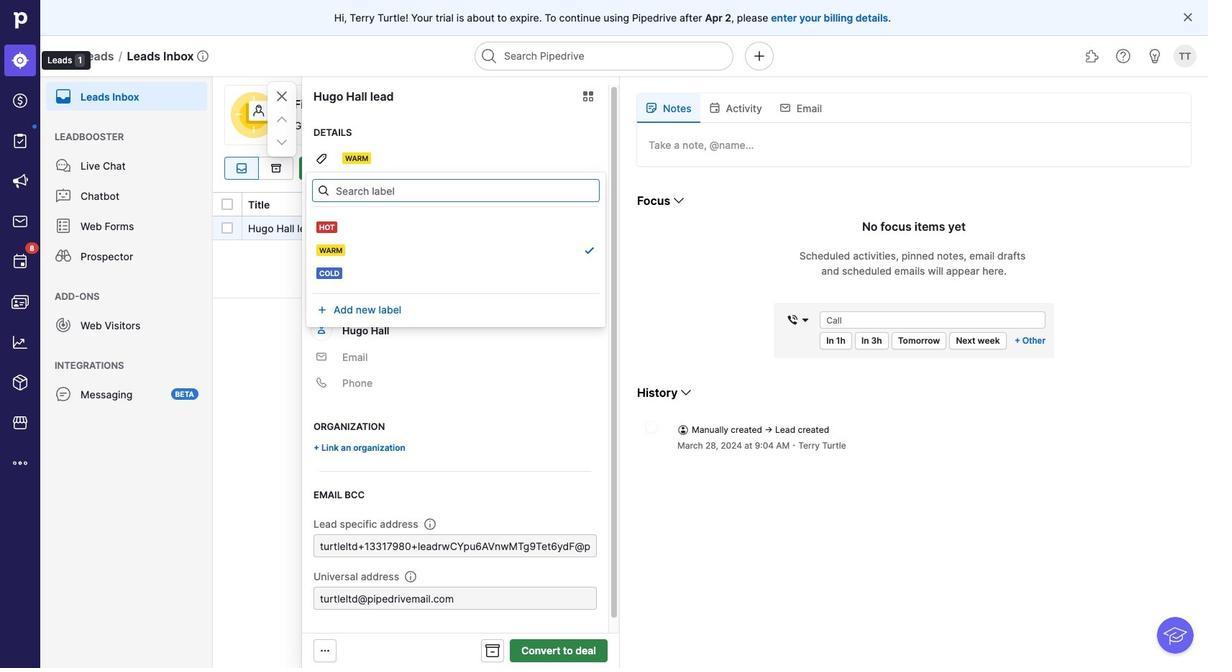 Task type: locate. For each thing, give the bounding box(es) containing it.
info image
[[424, 518, 436, 530], [405, 571, 417, 582]]

1 horizontal spatial color active image
[[584, 245, 595, 256]]

menu
[[0, 0, 91, 668], [40, 76, 213, 668]]

color secondary image
[[646, 422, 658, 433]]

1 color muted image from the top
[[316, 205, 327, 217]]

deals image
[[12, 92, 29, 109]]

archive image
[[267, 163, 285, 174]]

0 vertical spatial info image
[[424, 518, 436, 530]]

color muted image
[[316, 205, 327, 217], [316, 351, 327, 363]]

grid
[[213, 191, 1209, 668]]

menu item
[[0, 40, 40, 81], [40, 76, 213, 111]]

color primary image
[[273, 88, 291, 105], [709, 102, 721, 114], [780, 102, 791, 114], [273, 111, 291, 128], [273, 134, 291, 151], [316, 153, 327, 165], [879, 163, 896, 174], [956, 163, 973, 174], [986, 163, 1003, 174], [1083, 163, 1101, 174], [1146, 163, 1163, 174], [318, 185, 329, 196], [222, 199, 233, 210], [316, 231, 327, 242], [317, 254, 328, 266], [678, 384, 695, 402], [678, 424, 689, 436], [484, 643, 501, 660], [319, 645, 331, 657]]

sales assistant image
[[1147, 47, 1164, 65]]

None text field
[[314, 535, 597, 558], [314, 587, 597, 610], [314, 535, 597, 558], [314, 587, 597, 610]]

quick add image
[[751, 47, 768, 65]]

color primary image
[[1183, 12, 1194, 23], [580, 91, 597, 102], [646, 102, 658, 114], [302, 163, 319, 174], [1053, 163, 1070, 174], [1176, 163, 1194, 174], [671, 192, 688, 209], [222, 222, 233, 234], [787, 314, 799, 326], [800, 314, 812, 326]]

1 vertical spatial color muted image
[[316, 351, 327, 363]]

0 vertical spatial color muted image
[[316, 179, 327, 191]]

2 color muted image from the top
[[316, 351, 327, 363]]

menu toggle image
[[55, 47, 72, 65]]

color muted image
[[316, 179, 327, 191], [316, 377, 327, 389]]

quick help image
[[1115, 47, 1133, 65]]

1 vertical spatial color active image
[[316, 324, 327, 335]]

1 vertical spatial color muted image
[[316, 377, 327, 389]]

color active image
[[584, 245, 595, 256], [316, 324, 327, 335]]

home image
[[9, 9, 31, 31]]

0 vertical spatial color muted image
[[316, 205, 327, 217]]

1 color muted image from the top
[[316, 179, 327, 191]]

None field
[[783, 312, 815, 329]]

marketplace image
[[12, 414, 29, 432]]

color undefined image
[[55, 88, 72, 105], [12, 132, 29, 150], [55, 157, 72, 174], [55, 187, 72, 204], [55, 217, 72, 235], [55, 248, 72, 265], [12, 253, 29, 271], [55, 317, 72, 334], [55, 386, 72, 403]]

0 horizontal spatial color active image
[[316, 324, 327, 335]]

0 horizontal spatial info image
[[405, 571, 417, 582]]

color muted image down color active icon
[[316, 351, 327, 363]]

more image
[[12, 455, 29, 472]]

contacts image
[[12, 294, 29, 311]]

0 vertical spatial color active image
[[584, 245, 595, 256]]

row
[[213, 217, 1209, 242]]

color muted image down add lead element
[[316, 205, 327, 217]]

color primary image inside add lead element
[[302, 163, 319, 174]]



Task type: vqa. For each thing, say whether or not it's contained in the screenshot.
the right Info image
yes



Task type: describe. For each thing, give the bounding box(es) containing it.
Search label text field
[[312, 179, 600, 202]]

leads image
[[12, 52, 29, 69]]

campaigns image
[[12, 173, 29, 190]]

knowledge center bot, also known as kc bot is an onboarding assistant that allows you to see the list of onboarding items in one place for quick and easy reference. this improves your in-app experience. image
[[1158, 618, 1194, 654]]

add lead options image
[[355, 163, 373, 174]]

2 color muted image from the top
[[316, 377, 327, 389]]

products image
[[12, 374, 29, 391]]

Search Pipedrive field
[[475, 42, 734, 71]]

info image
[[197, 50, 208, 62]]

inbox image
[[233, 163, 250, 174]]

1 vertical spatial info image
[[405, 571, 417, 582]]

color active image
[[316, 304, 328, 316]]

add lead element
[[299, 157, 375, 180]]

Call text field
[[820, 312, 1046, 329]]

insights image
[[12, 334, 29, 351]]

sales inbox image
[[12, 213, 29, 230]]

1 horizontal spatial info image
[[424, 518, 436, 530]]



